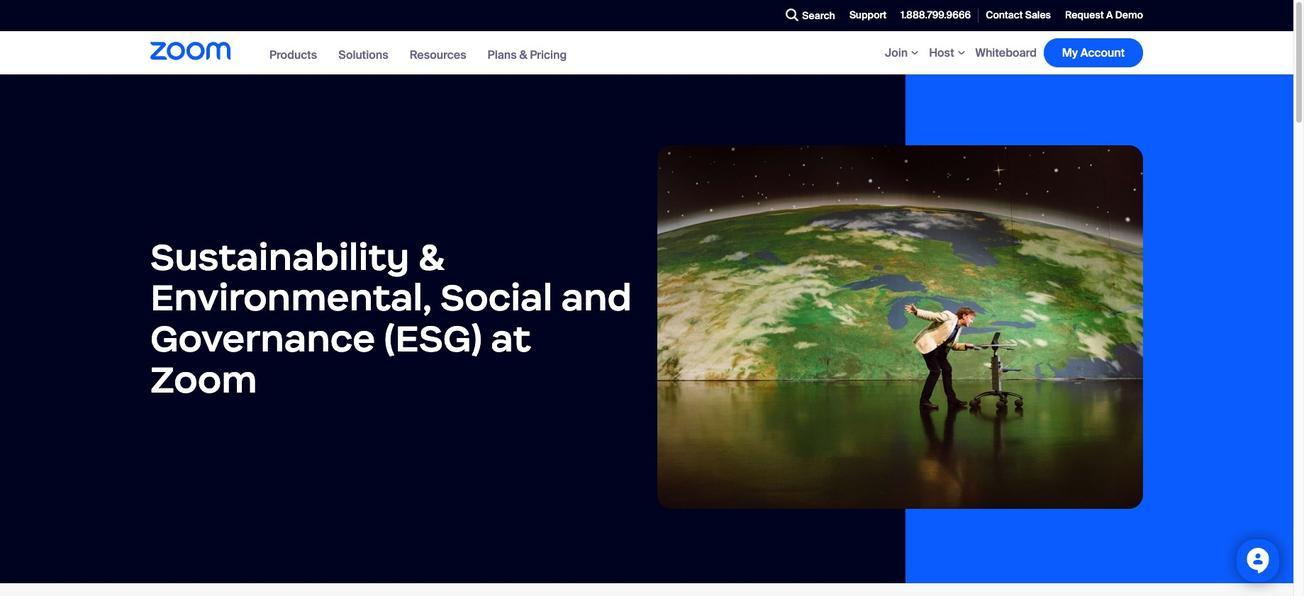 Task type: vqa. For each thing, say whether or not it's contained in the screenshot.
'Report' inside the Social Impact Report Read for an in-depth look at our philanthropic activities, product donations, employee impact, and more.
no



Task type: locate. For each thing, give the bounding box(es) containing it.
1.888.799.9666 link
[[894, 0, 978, 31]]

plans & pricing link
[[488, 48, 567, 62]]

join
[[885, 45, 908, 60]]

resources
[[410, 48, 466, 62]]

products button
[[269, 48, 317, 62]]

0 vertical spatial &
[[519, 48, 527, 62]]

join button
[[885, 45, 922, 60]]

&
[[519, 48, 527, 62], [418, 234, 444, 280]]

support link
[[842, 0, 894, 31]]

0 horizontal spatial &
[[418, 234, 444, 280]]

zoom
[[150, 356, 257, 403]]

resources button
[[410, 48, 466, 62]]

& inside sustainability & environmental, social and governance (esg) at zoom
[[418, 234, 444, 280]]

host button
[[929, 45, 968, 60]]

esg hero image
[[657, 146, 1143, 509]]

& for pricing
[[519, 48, 527, 62]]

search image
[[786, 9, 799, 21]]

1 vertical spatial &
[[418, 234, 444, 280]]

& for environmental,
[[418, 234, 444, 280]]

sales
[[1025, 9, 1051, 21]]

my account
[[1062, 45, 1125, 60]]

None search field
[[734, 4, 782, 27]]

my
[[1062, 45, 1078, 60]]

1 horizontal spatial &
[[519, 48, 527, 62]]

environmental,
[[150, 275, 432, 321]]

pricing
[[530, 48, 567, 62]]

request a demo
[[1065, 9, 1143, 21]]



Task type: describe. For each thing, give the bounding box(es) containing it.
account
[[1081, 45, 1125, 60]]

zoom logo image
[[150, 42, 230, 60]]

solutions button
[[338, 48, 388, 62]]

search
[[802, 9, 835, 22]]

contact sales
[[986, 9, 1051, 21]]

at
[[491, 316, 531, 362]]

plans & pricing
[[488, 48, 567, 62]]

sustainability
[[150, 234, 410, 280]]

solutions
[[338, 48, 388, 62]]

host
[[929, 45, 954, 60]]

search image
[[786, 9, 799, 21]]

demo
[[1115, 9, 1143, 21]]

1.888.799.9666
[[901, 9, 971, 21]]

request
[[1065, 9, 1104, 21]]

(esg)
[[384, 316, 482, 362]]

plans
[[488, 48, 517, 62]]

a
[[1106, 9, 1113, 21]]

request a demo link
[[1058, 0, 1143, 31]]

products
[[269, 48, 317, 62]]

my account link
[[1044, 38, 1143, 68]]

whiteboard link
[[976, 45, 1037, 60]]

governance
[[150, 316, 375, 362]]

social
[[440, 275, 553, 321]]

contact
[[986, 9, 1023, 21]]

sustainability & environmental, social and governance (esg) at zoom
[[150, 234, 632, 403]]

support
[[850, 9, 887, 21]]

contact sales link
[[979, 0, 1058, 31]]

whiteboard
[[976, 45, 1037, 60]]

and
[[561, 275, 632, 321]]



